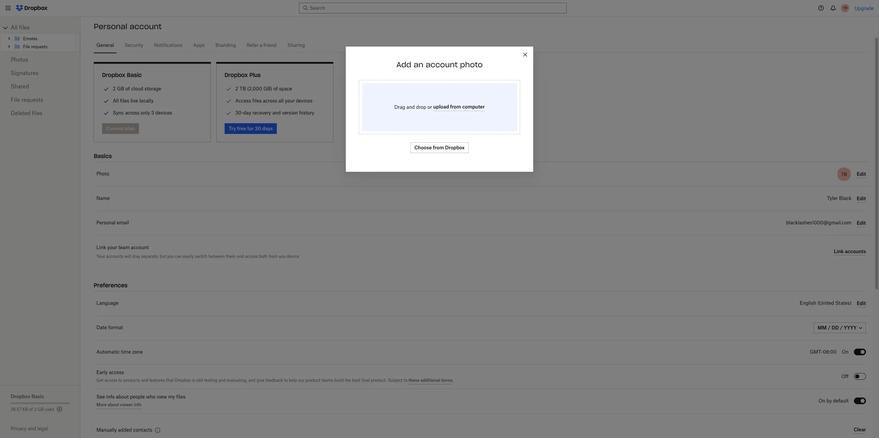 Task type: vqa. For each thing, say whether or not it's contained in the screenshot.
still
yes



Task type: locate. For each thing, give the bounding box(es) containing it.
1 horizontal spatial from
[[433, 145, 444, 150]]

view
[[157, 395, 167, 399]]

link
[[96, 245, 106, 250]]

1 recommended image from the top
[[225, 85, 233, 93]]

about
[[116, 395, 129, 399]]

your accounts will stay separate, but you can easily switch between them and access both from any device.
[[96, 254, 300, 259]]

best
[[352, 378, 360, 382]]

1 vertical spatial on
[[819, 399, 826, 404]]

all files
[[11, 25, 30, 30]]

early access
[[96, 370, 124, 375]]

gb left cloud
[[117, 86, 124, 91]]

personal for personal account
[[94, 22, 127, 31]]

files for all files
[[19, 25, 30, 30]]

off
[[842, 374, 849, 379]]

a
[[260, 43, 262, 48]]

all up sync
[[113, 98, 119, 103]]

basic up 28.57 kb of 2 gb used
[[31, 394, 44, 399]]

0 vertical spatial all
[[11, 25, 18, 30]]

files for all files live locally
[[120, 98, 129, 103]]

access
[[245, 254, 258, 259], [109, 370, 124, 375], [105, 378, 117, 382]]

1 horizontal spatial 2
[[113, 86, 116, 91]]

your right all
[[285, 98, 295, 103]]

basic up 2 gb of cloud storage
[[127, 72, 142, 78]]

date
[[96, 326, 107, 330]]

0 vertical spatial dropbox basic
[[102, 72, 142, 78]]

0 vertical spatial basic
[[127, 72, 142, 78]]

an
[[414, 60, 424, 69]]

get
[[96, 378, 103, 382]]

branding
[[216, 43, 236, 48]]

files left live at the top
[[120, 98, 129, 103]]

gb)
[[264, 86, 272, 91]]

1 vertical spatial all
[[113, 98, 119, 103]]

1 horizontal spatial your
[[285, 98, 295, 103]]

recovery
[[253, 110, 271, 116]]

access left both
[[245, 254, 258, 259]]

accounts
[[106, 254, 123, 259]]

0 vertical spatial from
[[433, 145, 444, 150]]

2 horizontal spatial 2
[[235, 86, 238, 91]]

will
[[125, 254, 131, 259]]

any
[[279, 254, 286, 259]]

2 left the tb
[[235, 86, 238, 91]]

all
[[11, 25, 18, 30], [113, 98, 119, 103]]

.
[[453, 378, 454, 382]]

devices right 3 on the left top of page
[[156, 110, 172, 116]]

across
[[263, 98, 277, 103], [125, 110, 140, 116]]

dropbox basic up kb
[[11, 394, 44, 399]]

tb
[[240, 86, 246, 91]]

0 horizontal spatial on
[[819, 399, 826, 404]]

gb left used
[[38, 408, 44, 412]]

1 vertical spatial dropbox basic
[[11, 394, 44, 399]]

global header element
[[0, 0, 879, 16]]

account up security tab
[[130, 22, 162, 31]]

email
[[117, 221, 129, 225]]

1 vertical spatial access
[[109, 370, 124, 375]]

english
[[800, 301, 817, 306]]

branding tab
[[213, 38, 239, 54]]

photo
[[460, 60, 483, 69]]

0 vertical spatial on
[[842, 350, 849, 355]]

from left any
[[269, 254, 278, 259]]

0 horizontal spatial basic
[[31, 394, 44, 399]]

2 for dropbox basic
[[113, 86, 116, 91]]

1 horizontal spatial basic
[[127, 72, 142, 78]]

get access to products and features that dropbox is still testing and evaluating, and give feedback to help our product teams build the best final product. subject to
[[96, 378, 409, 382]]

across left all
[[263, 98, 277, 103]]

early
[[96, 370, 108, 375]]

preferences
[[94, 282, 128, 289]]

and left give
[[248, 378, 256, 382]]

2 vertical spatial access
[[105, 378, 117, 382]]

deleted
[[11, 111, 31, 116]]

0 horizontal spatial gb
[[38, 408, 44, 412]]

dropbox up the tb
[[225, 72, 248, 78]]

privacy and legal
[[11, 426, 48, 431]]

from
[[433, 145, 444, 150], [269, 254, 278, 259]]

tab list
[[94, 37, 869, 54]]

recommended image for 2
[[225, 85, 233, 93]]

recommended image
[[225, 85, 233, 93], [225, 97, 233, 105]]

zone
[[132, 350, 143, 355]]

dropbox right choose
[[445, 145, 465, 150]]

1 horizontal spatial all
[[113, 98, 119, 103]]

choose
[[415, 145, 432, 150]]

2 up all files live locally
[[113, 86, 116, 91]]

0 vertical spatial recommended image
[[225, 85, 233, 93]]

account right an
[[426, 60, 458, 69]]

photos
[[11, 57, 28, 63]]

version
[[282, 110, 298, 116]]

all down dropbox logo - go to the homepage
[[11, 25, 18, 30]]

to left products
[[118, 378, 122, 382]]

who
[[146, 395, 156, 399]]

files
[[19, 25, 30, 30], [120, 98, 129, 103], [253, 98, 262, 103], [32, 111, 42, 116], [176, 395, 186, 399]]

0 vertical spatial personal
[[94, 22, 127, 31]]

account up stay
[[131, 245, 149, 250]]

0 horizontal spatial across
[[125, 110, 140, 116]]

2 horizontal spatial to
[[404, 378, 408, 382]]

dropbox up 2 gb of cloud storage
[[102, 72, 125, 78]]

of left cloud
[[126, 86, 130, 91]]

dropbox
[[102, 72, 125, 78], [225, 72, 248, 78], [445, 145, 465, 150], [175, 378, 191, 382], [11, 394, 30, 399]]

1 vertical spatial account
[[426, 60, 458, 69]]

files down file requests link
[[32, 111, 42, 116]]

gmt-08:00
[[810, 350, 837, 355]]

general tab
[[94, 38, 117, 54]]

1 horizontal spatial of
[[126, 86, 130, 91]]

basic
[[127, 72, 142, 78], [31, 394, 44, 399]]

0 horizontal spatial your
[[107, 245, 117, 250]]

2 tb (2,000 gb) of space
[[235, 86, 292, 91]]

devices up history in the left of the page
[[296, 98, 313, 103]]

to left help
[[284, 378, 288, 382]]

final
[[362, 378, 370, 382]]

privacy and legal link
[[11, 426, 80, 431]]

across down all files live locally
[[125, 110, 140, 116]]

and down access files across all your devices
[[273, 110, 281, 116]]

both
[[259, 254, 268, 259]]

access down early access
[[105, 378, 117, 382]]

0 horizontal spatial of
[[29, 408, 33, 412]]

of right kb
[[29, 408, 33, 412]]

files down dropbox logo - go to the homepage
[[19, 25, 30, 30]]

blacklashes1000@gmail.com
[[787, 221, 852, 225]]

recommended image left the tb
[[225, 85, 233, 93]]

on
[[842, 350, 849, 355], [819, 399, 826, 404]]

files inside deleted files 'link'
[[32, 111, 42, 116]]

account
[[130, 22, 162, 31], [426, 60, 458, 69], [131, 245, 149, 250]]

28.57 kb of 2 gb used
[[11, 408, 54, 412]]

0 vertical spatial gb
[[117, 86, 124, 91]]

signatures
[[11, 71, 38, 76]]

products
[[123, 378, 140, 382]]

1 vertical spatial personal
[[96, 221, 116, 225]]

access
[[235, 98, 251, 103]]

group
[[1, 33, 80, 52]]

evaluating,
[[227, 378, 247, 382]]

2 right kb
[[34, 408, 37, 412]]

general
[[96, 43, 114, 48]]

personal left the email
[[96, 221, 116, 225]]

1 horizontal spatial on
[[842, 350, 849, 355]]

all inside tree
[[11, 25, 18, 30]]

1 horizontal spatial devices
[[296, 98, 313, 103]]

added
[[118, 428, 132, 433]]

devices
[[296, 98, 313, 103], [156, 110, 172, 116]]

personal up general
[[94, 22, 127, 31]]

our
[[298, 378, 305, 382]]

recommended image up recommended icon
[[225, 97, 233, 105]]

format
[[108, 326, 123, 330]]

on for on by default
[[819, 399, 826, 404]]

recommended image for access
[[225, 97, 233, 105]]

0 horizontal spatial all
[[11, 25, 18, 30]]

1 horizontal spatial to
[[284, 378, 288, 382]]

on right 08:00
[[842, 350, 849, 355]]

your
[[285, 98, 295, 103], [107, 245, 117, 250]]

0 horizontal spatial dropbox basic
[[11, 394, 44, 399]]

is
[[192, 378, 195, 382]]

1 horizontal spatial dropbox basic
[[102, 72, 142, 78]]

cloud
[[131, 86, 143, 91]]

access right early at the bottom left of the page
[[109, 370, 124, 375]]

from right choose
[[433, 145, 444, 150]]

recommended image
[[225, 109, 233, 117]]

2 recommended image from the top
[[225, 97, 233, 105]]

on left by
[[819, 399, 826, 404]]

files down (2,000
[[253, 98, 262, 103]]

all files live locally
[[113, 98, 154, 103]]

files inside all files link
[[19, 25, 30, 30]]

english (united states)
[[800, 301, 852, 306]]

0 horizontal spatial to
[[118, 378, 122, 382]]

to right 'subject'
[[404, 378, 408, 382]]

dropbox basic up 2 gb of cloud storage
[[102, 72, 142, 78]]

tyler
[[827, 196, 838, 201]]

1 vertical spatial devices
[[156, 110, 172, 116]]

states)
[[836, 301, 852, 306]]

shared
[[11, 84, 29, 89]]

0 horizontal spatial 2
[[34, 408, 37, 412]]

stay
[[132, 254, 140, 259]]

1 vertical spatial from
[[269, 254, 278, 259]]

0 vertical spatial devices
[[296, 98, 313, 103]]

1 horizontal spatial across
[[263, 98, 277, 103]]

sharing
[[287, 43, 305, 48]]

info
[[106, 395, 115, 399]]

3
[[151, 110, 154, 116]]

0 vertical spatial your
[[285, 98, 295, 103]]

1 vertical spatial your
[[107, 245, 117, 250]]

requests
[[21, 97, 43, 103]]

separate,
[[141, 254, 159, 259]]

1 vertical spatial recommended image
[[225, 97, 233, 105]]

your up accounts
[[107, 245, 117, 250]]

of right gb)
[[274, 86, 278, 91]]

0 vertical spatial across
[[263, 98, 277, 103]]

apps tab
[[191, 38, 207, 54]]

2 to from the left
[[284, 378, 288, 382]]

shared link
[[11, 80, 70, 93]]

history
[[299, 110, 314, 116]]

2
[[113, 86, 116, 91], [235, 86, 238, 91], [34, 408, 37, 412]]



Task type: describe. For each thing, give the bounding box(es) containing it.
subject
[[388, 378, 403, 382]]

build
[[334, 378, 344, 382]]

automatic time zone
[[96, 350, 143, 355]]

dropbox left is
[[175, 378, 191, 382]]

personal email
[[96, 221, 129, 225]]

0 horizontal spatial from
[[269, 254, 278, 259]]

still
[[196, 378, 203, 382]]

2 horizontal spatial of
[[274, 86, 278, 91]]

2 vertical spatial account
[[131, 245, 149, 250]]

choose from dropbox button
[[411, 142, 469, 153]]

and left features
[[141, 378, 148, 382]]

manually
[[96, 428, 117, 433]]

space
[[279, 86, 292, 91]]

photo
[[96, 172, 109, 176]]

dropbox plus
[[225, 72, 261, 78]]

dropbox inside choose from dropbox button
[[445, 145, 465, 150]]

security tab
[[122, 38, 146, 54]]

dropbox up 28.57 at the bottom
[[11, 394, 30, 399]]

but
[[160, 254, 166, 259]]

teams
[[322, 378, 333, 382]]

files for deleted files
[[32, 111, 42, 116]]

1 vertical spatial basic
[[31, 394, 44, 399]]

1 horizontal spatial gb
[[117, 86, 124, 91]]

30-
[[235, 110, 243, 116]]

people
[[130, 395, 145, 399]]

access for get access to products and features that dropbox is still testing and evaluating, and give feedback to help our product teams build the best final product. subject to
[[105, 378, 117, 382]]

file requests
[[11, 97, 43, 103]]

privacy
[[11, 426, 27, 431]]

and left legal
[[28, 426, 36, 431]]

legal
[[37, 426, 48, 431]]

28.57
[[11, 408, 21, 412]]

between
[[209, 254, 225, 259]]

and right testing
[[219, 378, 226, 382]]

by
[[827, 399, 832, 404]]

all files link
[[11, 22, 80, 33]]

30-day recovery and version history
[[235, 110, 314, 116]]

notifications
[[154, 43, 183, 48]]

upgrade link
[[855, 5, 874, 11]]

(united
[[818, 301, 834, 306]]

1 vertical spatial across
[[125, 110, 140, 116]]

file
[[11, 97, 20, 103]]

deleted files
[[11, 111, 42, 116]]

gmt-
[[810, 350, 823, 355]]

add an account photo dialog
[[346, 46, 534, 172]]

get more space image
[[55, 405, 63, 413]]

choose from dropbox
[[415, 145, 465, 150]]

0 vertical spatial access
[[245, 254, 258, 259]]

on for on
[[842, 350, 849, 355]]

my
[[168, 395, 175, 399]]

all
[[279, 98, 284, 103]]

personal for personal email
[[96, 221, 116, 225]]

contacts
[[133, 428, 152, 433]]

0 vertical spatial account
[[130, 22, 162, 31]]

all for all files live locally
[[113, 98, 119, 103]]

that
[[166, 378, 174, 382]]

08:00
[[823, 350, 837, 355]]

deleted files link
[[11, 107, 70, 120]]

access files across all your devices
[[235, 98, 313, 103]]

file requests link
[[11, 93, 70, 107]]

all files tree
[[1, 22, 80, 52]]

easily
[[183, 254, 194, 259]]

account inside dialog
[[426, 60, 458, 69]]

0 horizontal spatial devices
[[156, 110, 172, 116]]

all for all files
[[11, 25, 18, 30]]

upgrade
[[855, 5, 874, 11]]

product.
[[371, 378, 387, 382]]

live
[[131, 98, 138, 103]]

of for 2 gb of cloud storage
[[126, 86, 130, 91]]

storage
[[145, 86, 161, 91]]

black
[[839, 196, 852, 201]]

see
[[96, 395, 105, 399]]

refer a friend
[[247, 43, 277, 48]]

from inside button
[[433, 145, 444, 150]]

device.
[[287, 254, 300, 259]]

sharing tab
[[285, 38, 308, 54]]

them
[[226, 254, 236, 259]]

the
[[345, 378, 351, 382]]

name
[[96, 196, 110, 201]]

files right my
[[176, 395, 186, 399]]

of for 28.57 kb of 2 gb used
[[29, 408, 33, 412]]

add
[[397, 60, 411, 69]]

default
[[833, 399, 849, 404]]

1 vertical spatial gb
[[38, 408, 44, 412]]

date format
[[96, 326, 123, 330]]

dropbox logo - go to the homepage image
[[13, 3, 50, 13]]

tab list containing general
[[94, 37, 869, 54]]

tyler black
[[827, 196, 852, 201]]

refer a friend tab
[[244, 38, 279, 54]]

you
[[167, 254, 174, 259]]

2 for dropbox plus
[[235, 86, 238, 91]]

team
[[118, 245, 130, 250]]

notifications tab
[[151, 38, 185, 54]]

access for early access
[[109, 370, 124, 375]]

personal account
[[94, 22, 162, 31]]

product
[[306, 378, 320, 382]]

1 to from the left
[[118, 378, 122, 382]]

apps
[[193, 43, 205, 48]]

signatures link
[[11, 67, 70, 80]]

see info about people who view my files
[[96, 395, 186, 399]]

security
[[125, 43, 143, 48]]

used
[[45, 408, 54, 412]]

features
[[150, 378, 165, 382]]

files for access files across all your devices
[[253, 98, 262, 103]]

give
[[257, 378, 264, 382]]

basics
[[94, 153, 112, 159]]

add an account photo
[[397, 60, 483, 69]]

and right them
[[237, 254, 244, 259]]

photos link
[[11, 53, 70, 67]]

3 to from the left
[[404, 378, 408, 382]]

on by default
[[819, 399, 849, 404]]



